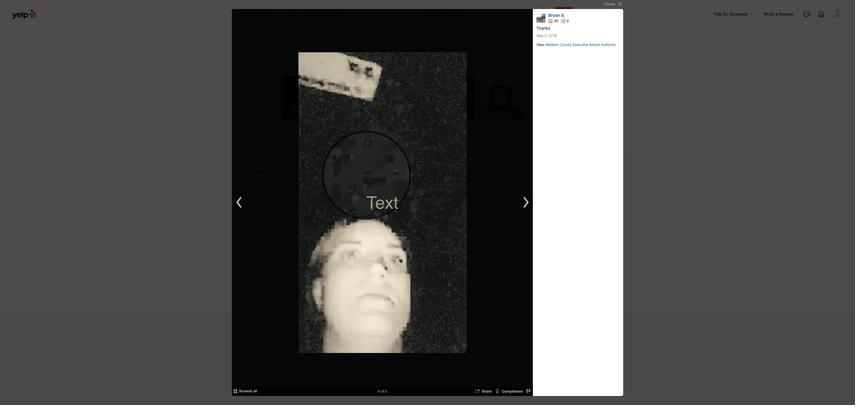 Task type: vqa. For each thing, say whether or not it's contained in the screenshot.
Ridge
no



Task type: describe. For each thing, give the bounding box(es) containing it.
developers
[[344, 239, 366, 245]]

browse
[[239, 390, 252, 394]]

languages
[[521, 168, 547, 175]]

close
[[604, 1, 615, 7]]

2 horizontal spatial county
[[560, 43, 572, 47]]

support inside yelp project cost guides collections talk events yelp blog support yelp mobile developers rss
[[344, 222, 360, 228]]

copyright
[[255, 288, 272, 293]]

local
[[310, 50, 320, 55]]

restaurants
[[285, 27, 309, 32]]

business success stories link
[[433, 231, 481, 236]]

cost
[[368, 180, 377, 186]]

talk link
[[344, 197, 352, 203]]

auto
[[374, 27, 383, 32]]

home services
[[327, 27, 356, 32]]

for inside button
[[723, 11, 729, 17]]

2 1 from the left
[[302, 130, 305, 135]]

yelp for business link
[[433, 180, 466, 186]]

safety
[[271, 214, 283, 220]]

yelp for business button
[[711, 9, 757, 19]]

owners
[[471, 214, 487, 220]]

2 horizontal spatial executive
[[573, 43, 589, 47]]

35
[[554, 19, 558, 23]]

1 horizontal spatial county
[[496, 109, 509, 113]]

stories
[[467, 231, 481, 236]]

page inside yelp for business business owner login claim your business page advertise on yelp yelp for restaurant owners table management business success stories business support yelp blog for business
[[473, 197, 483, 203]]

bryan s. image
[[537, 14, 546, 23]]

investor
[[255, 205, 271, 211]]

relations
[[273, 205, 291, 211]]

2004–2023
[[277, 288, 295, 293]]

services for home services
[[340, 27, 356, 32]]

business inside button
[[730, 11, 748, 17]]

thanks may 3, 2018
[[537, 26, 557, 38]]

3 plumbing from the left
[[393, 114, 409, 119]]

project
[[353, 180, 367, 186]]

s. for the left bryan s. link
[[296, 50, 300, 55]]

support link
[[344, 222, 360, 228]]

1 vertical spatial 5
[[385, 390, 387, 394]]

0 horizontal spatial page
[[283, 130, 293, 135]]

write a review link
[[761, 9, 796, 19]]

of inside about yelp careers press investor relations trust & safety content guidelines accessibility statement terms of service privacy policy ad choices your privacy choices
[[269, 239, 273, 245]]

guides
[[378, 180, 392, 186]]

blog inside yelp project cost guides collections talk events yelp blog support yelp mobile developers rss
[[353, 214, 362, 220]]

terms
[[255, 239, 268, 245]]

developers link
[[344, 239, 366, 245]]

photo of madison county executive airport authority - meridianville, al, united states. thanks image
[[298, 52, 467, 353]]

notifications image
[[818, 11, 825, 18]]

0 horizontal spatial yelp for business
[[433, 168, 474, 175]]

16 chevron down v2 image
[[749, 12, 754, 16]]

your privacy choices link
[[255, 264, 296, 270]]

support inside yelp for business business owner login claim your business page advertise on yelp yelp for restaurant owners table management business success stories business support yelp blog for business
[[451, 239, 467, 245]]

a
[[776, 11, 778, 17]]

1 vertical spatial privacy
[[266, 264, 280, 270]]

photos
[[322, 50, 335, 55]]

1 1 from the left
[[294, 130, 296, 135]]

for down advertise
[[442, 214, 448, 220]]

more link
[[413, 22, 442, 39]]

1 horizontal spatial executive
[[480, 114, 497, 119]]

business up yelp for business link
[[452, 168, 474, 175]]

about yelp link
[[255, 180, 277, 186]]

0 vertical spatial choices
[[262, 256, 277, 262]]

page 1 of 1
[[283, 130, 305, 135]]

press
[[255, 197, 266, 203]]

1 scott from the left
[[285, 114, 294, 119]]

business up owner
[[449, 180, 466, 186]]

privacy policy link
[[255, 248, 282, 253]]

discover
[[344, 168, 365, 175]]

on
[[452, 205, 457, 211]]

thanks
[[537, 26, 550, 31]]

0 vertical spatial privacy
[[255, 248, 269, 253]]

restaurants link
[[280, 22, 322, 39]]

24 chevron down v2 image for home services
[[357, 26, 364, 33]]

inc.
[[304, 288, 310, 293]]

yelp.
[[420, 288, 428, 293]]

s. for topmost bryan s. link
[[561, 13, 565, 18]]

view
[[537, 43, 544, 47]]

accessibility statement link
[[255, 231, 300, 236]]

2018
[[549, 34, 557, 38]]

are
[[370, 288, 376, 293]]

and
[[339, 288, 345, 293]]

photos/videos
[[288, 57, 331, 64]]

local photos & videos
[[310, 50, 352, 55]]

registered
[[377, 288, 394, 293]]

share link
[[474, 388, 493, 396]]

rss link
[[344, 248, 351, 253]]

24 chevron down v2 image
[[401, 26, 408, 33]]

service
[[274, 239, 288, 245]]

user actions element
[[709, 8, 852, 45]]

advertise
[[433, 205, 451, 211]]

1 horizontal spatial &
[[336, 50, 338, 55]]

1 horizontal spatial choices
[[281, 264, 296, 270]]

yelp for business business owner login claim your business page advertise on yelp yelp for restaurant owners table management business success stories business support yelp blog for business
[[433, 180, 487, 253]]

statement
[[280, 231, 300, 236]]

2 horizontal spatial bryan
[[548, 13, 560, 18]]

write
[[764, 11, 775, 17]]

press link
[[255, 197, 266, 203]]

yelp logo image
[[320, 287, 331, 293]]

business down "table"
[[433, 231, 450, 236]]

3 scott plumbing from the left
[[383, 114, 409, 119]]

browse all
[[239, 390, 257, 394]]

trust
[[255, 214, 266, 220]]

2 horizontal spatial madison
[[545, 43, 559, 47]]

2 vertical spatial bryan
[[342, 57, 360, 64]]

2 scott plumbing from the left
[[334, 114, 360, 119]]

& inside about yelp careers press investor relations trust & safety content guidelines accessibility statement terms of service privacy policy ad choices your privacy choices
[[267, 214, 270, 220]]

table management link
[[433, 222, 470, 228]]

events
[[344, 205, 357, 211]]

write a review
[[764, 11, 794, 17]]

0 horizontal spatial bryan
[[283, 50, 295, 55]]

talk
[[344, 197, 352, 203]]

rss
[[344, 248, 351, 253]]

ad choices link
[[255, 256, 277, 262]]

related
[[346, 288, 358, 293]]

accessibility
[[255, 231, 279, 236]]

login
[[465, 189, 476, 194]]

24 chevron down v2 image for more
[[430, 26, 437, 33]]

about for about yelp careers press investor relations trust & safety content guidelines accessibility statement terms of service privacy policy ad choices your privacy choices
[[255, 180, 267, 186]]

blog inside yelp for business business owner login claim your business page advertise on yelp yelp for restaurant owners table management business success stories business support yelp blog for business
[[442, 248, 451, 253]]

yelp for business inside button
[[713, 11, 748, 17]]

collections
[[344, 189, 365, 194]]

compliment
[[502, 390, 523, 394]]

terms of service link
[[255, 239, 288, 245]]

,
[[331, 288, 333, 293]]



Task type: locate. For each thing, give the bounding box(es) containing it.
1 vertical spatial blog
[[442, 248, 451, 253]]

review
[[780, 11, 794, 17]]

0 vertical spatial blog
[[353, 214, 362, 220]]

0 horizontal spatial scott
[[285, 114, 294, 119]]

business left 16 chevron down v2 'image'
[[730, 11, 748, 17]]

policy
[[270, 248, 282, 253]]

2 horizontal spatial scott
[[383, 114, 392, 119]]

1 horizontal spatial madison
[[480, 109, 495, 113]]

yelp
[[713, 11, 722, 17], [433, 168, 443, 175], [268, 180, 277, 186], [344, 180, 352, 186], [433, 180, 441, 186], [458, 205, 467, 211], [344, 214, 352, 220], [433, 214, 441, 220], [344, 231, 352, 236], [433, 248, 441, 253], [296, 288, 303, 293]]

0 horizontal spatial choices
[[262, 256, 277, 262]]

0 horizontal spatial scott plumbing
[[285, 114, 312, 119]]

1 horizontal spatial yelp for business
[[713, 11, 748, 17]]

videos
[[340, 50, 352, 55]]

may
[[537, 34, 544, 38]]

24 chevron down v2 image for restaurants
[[310, 26, 317, 33]]

for
[[723, 11, 729, 17], [444, 168, 451, 175], [442, 180, 448, 186], [442, 214, 448, 220], [452, 248, 457, 253]]

advertise on yelp link
[[433, 205, 467, 211]]

support down success
[[451, 239, 467, 245]]

24 chevron down v2 image inside the home services 'link'
[[357, 26, 364, 33]]

3 24 chevron down v2 image from the left
[[430, 26, 437, 33]]

investor relations link
[[255, 205, 291, 211]]

of
[[297, 130, 301, 135], [269, 239, 273, 245], [415, 288, 419, 293], [381, 390, 384, 394]]

5 right 4
[[385, 390, 387, 394]]

5 left photos/videos at the top
[[283, 57, 287, 64]]

guidelines
[[272, 222, 293, 228]]

your
[[445, 197, 454, 203]]

business down owner
[[455, 197, 472, 203]]

2 about from the top
[[255, 180, 267, 186]]

management
[[444, 222, 470, 228]]

1 horizontal spatial plumbing
[[344, 114, 360, 119]]

browse all link
[[233, 389, 257, 395]]

0 horizontal spatial plumbing
[[295, 114, 312, 119]]

0 horizontal spatial bryan s. link
[[283, 50, 300, 55]]

by
[[333, 57, 340, 64]]

2 horizontal spatial scott plumbing
[[383, 114, 409, 119]]

about yelp careers press investor relations trust & safety content guidelines accessibility statement terms of service privacy policy ad choices your privacy choices
[[255, 180, 300, 270]]

privacy down ad choices link
[[266, 264, 280, 270]]

24 chevron down v2 image inside restaurants link
[[310, 26, 317, 33]]

1 horizontal spatial scott
[[334, 114, 343, 119]]

business support link
[[433, 239, 467, 245]]

yelp for business up yelp for business link
[[433, 168, 474, 175]]

services for auto services
[[384, 27, 400, 32]]

0 horizontal spatial airport…
[[449, 114, 465, 119]]

5
[[283, 57, 287, 64], [385, 390, 387, 394]]

bryan s. link up 35
[[548, 13, 565, 18]]

blog down 'business support' 'link'
[[442, 248, 451, 253]]

yelp inside about yelp careers press investor relations trust & safety content guidelines accessibility statement terms of service privacy policy ad choices your privacy choices
[[268, 180, 277, 186]]

business down stories
[[459, 248, 476, 253]]

1 horizontal spatial blog
[[442, 248, 451, 253]]

thanks image
[[430, 76, 475, 121]]

your
[[255, 264, 265, 270]]

events link
[[344, 205, 357, 211]]

yelp for business left 16 chevron down v2 'image'
[[713, 11, 748, 17]]

2 vertical spatial s.
[[361, 57, 367, 64]]

s.
[[561, 13, 565, 18], [296, 50, 300, 55], [361, 57, 367, 64]]

about up about yelp "link"
[[255, 168, 270, 175]]

view madison county executive airport authority
[[537, 43, 616, 47]]

1 vertical spatial &
[[267, 214, 270, 220]]

1 about from the top
[[255, 168, 270, 175]]

0 horizontal spatial services
[[340, 27, 356, 32]]

24 chevron down v2 image right restaurants
[[310, 26, 317, 33]]

1 horizontal spatial 24 chevron down v2 image
[[357, 26, 364, 33]]

0 vertical spatial &
[[336, 50, 338, 55]]

0 horizontal spatial 1
[[294, 130, 296, 135]]

2 plumbing from the left
[[344, 114, 360, 119]]

choices down "policy"
[[281, 264, 296, 270]]

1 vertical spatial page
[[473, 197, 483, 203]]

& right trust
[[267, 214, 270, 220]]

0 vertical spatial bryan s.
[[548, 13, 565, 18]]

1 scott plumbing from the left
[[285, 114, 312, 119]]

24 chevron down v2 image left auto
[[357, 26, 364, 33]]

business categories element
[[280, 22, 843, 39]]

0 horizontal spatial &
[[267, 214, 270, 220]]

trademarks
[[395, 288, 414, 293]]

0 horizontal spatial support
[[344, 222, 360, 228]]

1 horizontal spatial s.
[[361, 57, 367, 64]]

1 services from the left
[[340, 27, 356, 32]]

24 chevron down v2 image inside more link
[[430, 26, 437, 33]]

madison
[[545, 43, 559, 47], [432, 109, 446, 113], [480, 109, 495, 113]]

owner
[[451, 189, 464, 194]]

all
[[253, 390, 257, 394]]

1 horizontal spatial support
[[451, 239, 467, 245]]

0 horizontal spatial blog
[[353, 214, 362, 220]]

yelp mobile link
[[344, 231, 367, 236]]

2 madison county executive airport… from the left
[[480, 109, 514, 119]]

about
[[255, 168, 270, 175], [255, 180, 267, 186]]

1 vertical spatial about
[[255, 180, 267, 186]]

0 vertical spatial bryan s. link
[[548, 13, 565, 18]]

0 vertical spatial bryan
[[548, 13, 560, 18]]

1 vertical spatial choices
[[281, 264, 296, 270]]

2 24 chevron down v2 image from the left
[[357, 26, 364, 33]]

madison county executive airport authority link
[[545, 43, 616, 47]]

for up the business owner login link
[[442, 180, 448, 186]]

s. up photos/videos at the top
[[296, 50, 300, 55]]

copyright © 2004–2023 yelp inc. yelp,
[[255, 288, 319, 293]]

2 scott from the left
[[334, 114, 343, 119]]

bryan s. up photos/videos at the top
[[283, 50, 300, 55]]

yelp blog link
[[344, 214, 362, 220]]

for left 16 chevron down v2 'image'
[[723, 11, 729, 17]]

0 horizontal spatial s.
[[296, 50, 300, 55]]

1 horizontal spatial bryan s. link
[[548, 13, 565, 18]]

yelp burst image
[[333, 287, 338, 292]]

compliment link
[[494, 388, 524, 396]]

yelp for business
[[713, 11, 748, 17], [433, 168, 474, 175]]

home
[[327, 27, 339, 32]]

blog up support link
[[353, 214, 362, 220]]

choices down privacy policy link
[[262, 256, 277, 262]]

business owner login link
[[433, 189, 476, 194]]

auto services link
[[369, 22, 413, 39]]

for down 'business support' 'link'
[[452, 248, 457, 253]]

0 vertical spatial about
[[255, 168, 270, 175]]

services inside 'link'
[[340, 27, 356, 32]]

0 vertical spatial support
[[344, 222, 360, 228]]

3 scott from the left
[[383, 114, 392, 119]]

1 horizontal spatial airport…
[[498, 114, 514, 119]]

yelp for restaurant owners link
[[433, 214, 487, 220]]

yelp blog for business link
[[433, 248, 476, 253]]

collections link
[[344, 189, 365, 194]]

ad
[[255, 256, 261, 262]]

0 horizontal spatial madison county executive airport…
[[432, 109, 465, 119]]

bryan up photos/videos at the top
[[283, 50, 295, 55]]

0 vertical spatial page
[[283, 130, 293, 135]]

2 airport… from the left
[[498, 114, 514, 119]]

support
[[344, 222, 360, 228], [451, 239, 467, 245]]

1 horizontal spatial madison county executive airport…
[[480, 109, 514, 119]]

1 plumbing from the left
[[295, 114, 312, 119]]

1 vertical spatial bryan
[[283, 50, 295, 55]]

2 services from the left
[[384, 27, 400, 32]]

1 horizontal spatial bryan
[[342, 57, 360, 64]]

bryan s. up 35
[[548, 13, 565, 18]]

1 horizontal spatial services
[[384, 27, 400, 32]]

bryan up 35
[[548, 13, 560, 18]]

1 vertical spatial yelp for business
[[433, 168, 474, 175]]

24 chevron down v2 image right more
[[430, 26, 437, 33]]

about up careers
[[255, 180, 267, 186]]

1 24 chevron down v2 image from the left
[[310, 26, 317, 33]]

more
[[418, 27, 429, 32]]

0 vertical spatial s.
[[561, 13, 565, 18]]

search image
[[561, 11, 568, 18]]

services right "home"
[[340, 27, 356, 32]]

business up claim
[[433, 189, 450, 194]]

success
[[451, 231, 466, 236]]

1 vertical spatial bryan s. link
[[283, 50, 300, 55]]

table
[[433, 222, 443, 228]]

1 madison county executive airport… from the left
[[432, 109, 465, 119]]

authority
[[602, 43, 616, 47]]

1 vertical spatial bryan s.
[[283, 50, 300, 55]]

0 vertical spatial 5
[[283, 57, 287, 64]]

2 horizontal spatial s.
[[561, 13, 565, 18]]

share
[[482, 390, 492, 394]]

blog
[[353, 214, 362, 220], [442, 248, 451, 253]]

1 vertical spatial s.
[[296, 50, 300, 55]]

home services link
[[322, 22, 369, 39]]

careers link
[[255, 189, 271, 194]]

2 horizontal spatial 24 chevron down v2 image
[[430, 26, 437, 33]]

for up yelp for business link
[[444, 168, 451, 175]]

& up "by"
[[336, 50, 338, 55]]

1 horizontal spatial scott plumbing
[[334, 114, 360, 119]]

plumbing
[[295, 114, 312, 119], [344, 114, 360, 119], [393, 114, 409, 119]]

©
[[273, 288, 276, 293]]

page
[[283, 130, 293, 135], [473, 197, 483, 203]]

0 horizontal spatial madison
[[432, 109, 446, 113]]

bryan s. link up photos/videos at the top
[[283, 50, 300, 55]]

&
[[336, 50, 338, 55], [267, 214, 270, 220]]

None search field
[[281, 7, 574, 22]]

1 horizontal spatial page
[[473, 197, 483, 203]]

0 horizontal spatial bryan s.
[[283, 50, 300, 55]]

4
[[378, 390, 380, 394]]

1 vertical spatial support
[[451, 239, 467, 245]]

3,
[[545, 34, 548, 38]]

bryan down "videos"
[[342, 57, 360, 64]]

0 horizontal spatial executive
[[432, 114, 448, 119]]

0 horizontal spatial 5
[[283, 57, 287, 64]]

1 horizontal spatial bryan s.
[[548, 13, 565, 18]]

messages image
[[804, 11, 811, 18]]

yelp project cost guides collections talk events yelp blog support yelp mobile developers rss
[[344, 180, 392, 253]]

about inside about yelp careers press investor relations trust & safety content guidelines accessibility statement terms of service privacy policy ad choices your privacy choices
[[255, 180, 267, 186]]

0 horizontal spatial county
[[447, 109, 460, 113]]

1 horizontal spatial 5
[[385, 390, 387, 394]]

2 horizontal spatial plumbing
[[393, 114, 409, 119]]

county
[[560, 43, 572, 47], [447, 109, 460, 113], [496, 109, 509, 113]]

about for about
[[255, 168, 270, 175]]

1 horizontal spatial 1
[[302, 130, 305, 135]]

1 airport… from the left
[[449, 114, 465, 119]]

yelp project cost guides link
[[344, 180, 392, 186]]

services left 24 chevron down v2 icon
[[384, 27, 400, 32]]

airport
[[590, 43, 601, 47]]

content guidelines link
[[255, 222, 293, 228]]

0 horizontal spatial 24 chevron down v2 image
[[310, 26, 317, 33]]

business up "yelp blog for business" link
[[433, 239, 450, 245]]

24 chevron down v2 image
[[310, 26, 317, 33], [357, 26, 364, 33], [430, 26, 437, 33]]

madison county executive airport…
[[432, 109, 465, 119], [480, 109, 514, 119]]

0 vertical spatial yelp for business
[[713, 11, 748, 17]]

support down yelp blog link
[[344, 222, 360, 228]]

4 of 5
[[378, 390, 387, 394]]

privacy down terms
[[255, 248, 269, 253]]

claim
[[433, 197, 444, 203]]

s. up business categories element
[[561, 13, 565, 18]]

s. right "by"
[[361, 57, 367, 64]]

auto services
[[374, 27, 400, 32]]

yelp inside yelp for business button
[[713, 11, 722, 17]]



